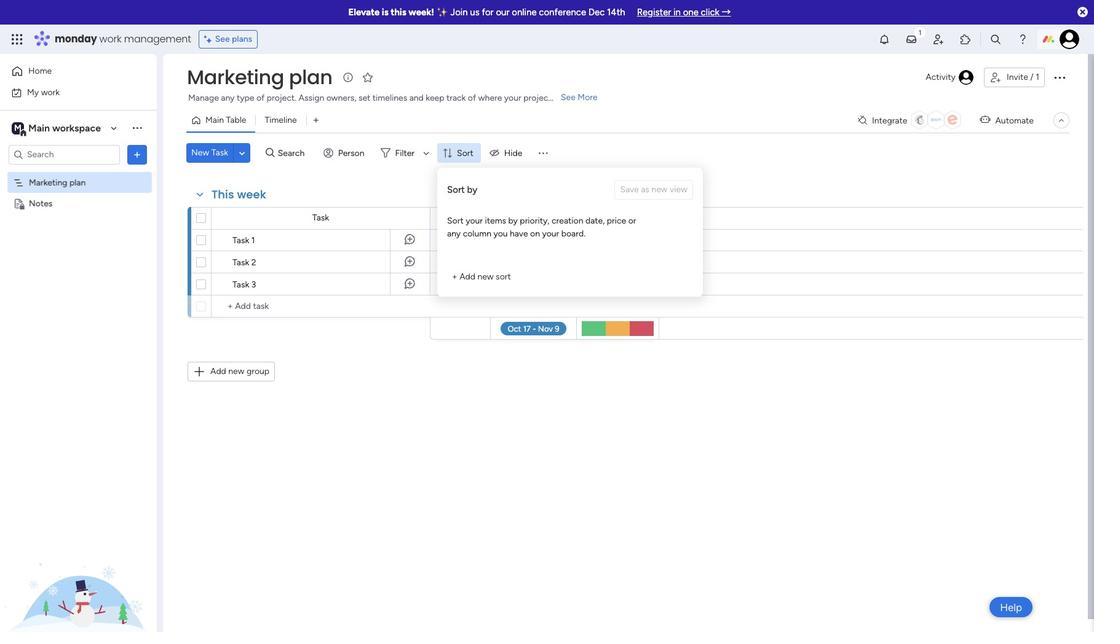 Task type: locate. For each thing, give the bounding box(es) containing it.
sort up sort by
[[457, 148, 473, 158]]

task
[[211, 148, 228, 158], [312, 213, 329, 223], [232, 236, 249, 246], [232, 258, 249, 268], [232, 280, 249, 290]]

Owner field
[[444, 212, 476, 225]]

conference
[[539, 7, 586, 18]]

1 vertical spatial new
[[228, 367, 244, 377]]

1 vertical spatial any
[[447, 229, 461, 239]]

see inside "link"
[[561, 92, 576, 103]]

plan
[[289, 63, 332, 91], [69, 177, 86, 188]]

monday
[[55, 32, 97, 46]]

main inside workspace selection element
[[28, 122, 50, 134]]

1
[[1036, 72, 1039, 82], [251, 236, 255, 246]]

work right "my"
[[41, 87, 60, 97]]

my
[[27, 87, 39, 97]]

new
[[191, 148, 209, 158]]

your right the where
[[504, 93, 521, 103]]

due
[[516, 213, 531, 224]]

list box containing marketing plan
[[0, 170, 157, 380]]

task 2
[[232, 258, 256, 268]]

for
[[482, 7, 494, 18]]

1 horizontal spatial plan
[[289, 63, 332, 91]]

notes
[[29, 198, 53, 209]]

see left plans on the left of the page
[[215, 34, 230, 44]]

1 vertical spatial see
[[561, 92, 576, 103]]

1 horizontal spatial marketing plan
[[187, 63, 332, 91]]

home button
[[7, 62, 132, 81]]

marketing plan up notes
[[29, 177, 86, 188]]

Search field
[[275, 145, 312, 162]]

work for my
[[41, 87, 60, 97]]

+ add new sort
[[452, 272, 511, 282]]

person
[[338, 148, 364, 158]]

by up have
[[508, 216, 518, 226]]

1 horizontal spatial new
[[478, 272, 494, 282]]

2 horizontal spatial your
[[542, 229, 559, 239]]

0 horizontal spatial of
[[256, 93, 265, 103]]

1 right /
[[1036, 72, 1039, 82]]

1 of from the left
[[256, 93, 265, 103]]

1 vertical spatial sort
[[447, 184, 465, 195]]

see more link
[[560, 92, 599, 104]]

add left group
[[210, 367, 226, 377]]

1 horizontal spatial 1
[[1036, 72, 1039, 82]]

priority,
[[520, 216, 550, 226]]

1 vertical spatial add
[[210, 367, 226, 377]]

see left more
[[561, 92, 576, 103]]

see
[[215, 34, 230, 44], [561, 92, 576, 103]]

add right +
[[460, 272, 475, 282]]

list box
[[0, 170, 157, 380]]

dec
[[588, 7, 605, 18]]

0 horizontal spatial work
[[41, 87, 60, 97]]

your
[[504, 93, 521, 103], [466, 216, 483, 226], [542, 229, 559, 239]]

1 horizontal spatial see
[[561, 92, 576, 103]]

new left v2 overdue deadline icon
[[478, 272, 494, 282]]

timelines
[[373, 93, 407, 103]]

register in one click → link
[[637, 7, 731, 18]]

0 horizontal spatial add
[[210, 367, 226, 377]]

0 horizontal spatial by
[[467, 184, 477, 195]]

1 image
[[915, 25, 926, 39]]

1 vertical spatial plan
[[69, 177, 86, 188]]

1 vertical spatial work
[[41, 87, 60, 97]]

main inside button
[[205, 115, 224, 125]]

by
[[467, 184, 477, 195], [508, 216, 518, 226]]

sort up the column in the left top of the page
[[447, 216, 464, 226]]

0 vertical spatial plan
[[289, 63, 332, 91]]

of right type
[[256, 93, 265, 103]]

1 up 2
[[251, 236, 255, 246]]

your up the column in the left top of the page
[[466, 216, 483, 226]]

This week field
[[208, 187, 269, 203]]

column information image
[[560, 214, 570, 224]]

sort up owner
[[447, 184, 465, 195]]

invite
[[1007, 72, 1028, 82]]

home
[[28, 66, 52, 76]]

column
[[463, 229, 491, 239]]

new
[[478, 272, 494, 282], [228, 367, 244, 377]]

sort inside popup button
[[457, 148, 473, 158]]

1 horizontal spatial work
[[99, 32, 121, 46]]

1 vertical spatial by
[[508, 216, 518, 226]]

1 vertical spatial marketing plan
[[29, 177, 86, 188]]

v2 overdue deadline image
[[495, 279, 505, 291]]

1 inside button
[[1036, 72, 1039, 82]]

2 of from the left
[[468, 93, 476, 103]]

this
[[212, 187, 234, 202]]

add view image
[[313, 116, 318, 125]]

price
[[607, 216, 626, 226]]

sort inside the sort your items by priority, creation date, price or any column you have on your board.
[[447, 216, 464, 226]]

0 vertical spatial marketing
[[187, 63, 284, 91]]

work
[[99, 32, 121, 46], [41, 87, 60, 97]]

sort for sort
[[457, 148, 473, 158]]

v2 search image
[[266, 146, 275, 160]]

see more
[[561, 92, 598, 103]]

2 vertical spatial sort
[[447, 216, 464, 226]]

options image
[[1052, 70, 1067, 85]]

sort
[[496, 272, 511, 282]]

add
[[460, 272, 475, 282], [210, 367, 226, 377]]

add to favorites image
[[362, 71, 374, 83]]

set
[[358, 93, 370, 103]]

any inside the sort your items by priority, creation date, price or any column you have on your board.
[[447, 229, 461, 239]]

autopilot image
[[980, 112, 990, 128]]

0 vertical spatial see
[[215, 34, 230, 44]]

by up owner
[[467, 184, 477, 195]]

main
[[205, 115, 224, 125], [28, 122, 50, 134]]

plan down search in workspace field
[[69, 177, 86, 188]]

table
[[226, 115, 246, 125]]

of right track
[[468, 93, 476, 103]]

your right on
[[542, 229, 559, 239]]

0 horizontal spatial marketing plan
[[29, 177, 86, 188]]

1 horizontal spatial your
[[504, 93, 521, 103]]

your for you
[[542, 229, 559, 239]]

0 vertical spatial your
[[504, 93, 521, 103]]

work right monday
[[99, 32, 121, 46]]

date
[[534, 213, 552, 224]]

see inside 'button'
[[215, 34, 230, 44]]

0 vertical spatial 1
[[1036, 72, 1039, 82]]

type
[[237, 93, 254, 103]]

filter
[[395, 148, 415, 158]]

collapse board header image
[[1057, 116, 1066, 125]]

plan up assign
[[289, 63, 332, 91]]

workspace
[[52, 122, 101, 134]]

0 vertical spatial new
[[478, 272, 494, 282]]

options image
[[131, 149, 143, 161]]

elevate is this week! ✨ join us for our online conference dec 14th
[[348, 7, 625, 18]]

my work
[[27, 87, 60, 97]]

0 vertical spatial by
[[467, 184, 477, 195]]

14th
[[607, 7, 625, 18]]

any down 'owner' field
[[447, 229, 461, 239]]

status
[[605, 213, 630, 224]]

work inside button
[[41, 87, 60, 97]]

task for task 1
[[232, 236, 249, 246]]

marketing up type
[[187, 63, 284, 91]]

plans
[[232, 34, 252, 44]]

0 vertical spatial sort
[[457, 148, 473, 158]]

new left group
[[228, 367, 244, 377]]

0 vertical spatial work
[[99, 32, 121, 46]]

invite / 1 button
[[984, 68, 1045, 87]]

main table button
[[186, 111, 255, 130]]

0 horizontal spatial plan
[[69, 177, 86, 188]]

automate
[[995, 115, 1034, 126]]

show board description image
[[341, 71, 356, 84]]

1 vertical spatial 1
[[251, 236, 255, 246]]

1 vertical spatial marketing
[[29, 177, 67, 188]]

main right workspace icon
[[28, 122, 50, 134]]

0 horizontal spatial any
[[221, 93, 235, 103]]

0 horizontal spatial your
[[466, 216, 483, 226]]

click
[[701, 7, 720, 18]]

see for see more
[[561, 92, 576, 103]]

1 horizontal spatial main
[[205, 115, 224, 125]]

main for main workspace
[[28, 122, 50, 134]]

notifications image
[[878, 33, 891, 46]]

any left type
[[221, 93, 235, 103]]

0 horizontal spatial see
[[215, 34, 230, 44]]

v2 overdue deadline image
[[495, 235, 505, 247]]

Search in workspace field
[[26, 148, 103, 162]]

marketing
[[187, 63, 284, 91], [29, 177, 67, 188]]

Marketing plan field
[[184, 63, 335, 91]]

person button
[[318, 143, 372, 163]]

new task button
[[186, 143, 233, 163]]

angle down image
[[239, 149, 245, 158]]

2 vertical spatial your
[[542, 229, 559, 239]]

of
[[256, 93, 265, 103], [468, 93, 476, 103]]

0 horizontal spatial new
[[228, 367, 244, 377]]

1 horizontal spatial any
[[447, 229, 461, 239]]

your for track
[[504, 93, 521, 103]]

kendall parks image
[[1060, 30, 1079, 49]]

hide
[[504, 148, 522, 158]]

marketing up notes
[[29, 177, 67, 188]]

main for main table
[[205, 115, 224, 125]]

1 vertical spatial your
[[466, 216, 483, 226]]

0 horizontal spatial 1
[[251, 236, 255, 246]]

option
[[0, 172, 157, 174]]

due date
[[516, 213, 552, 224]]

filter button
[[375, 143, 434, 163]]

marketing plan up type
[[187, 63, 332, 91]]

main table
[[205, 115, 246, 125]]

add new group
[[210, 367, 269, 377]]

1 horizontal spatial add
[[460, 272, 475, 282]]

0 horizontal spatial main
[[28, 122, 50, 134]]

where
[[478, 93, 502, 103]]

main workspace
[[28, 122, 101, 134]]

one
[[683, 7, 699, 18]]

1 horizontal spatial of
[[468, 93, 476, 103]]

1 horizontal spatial by
[[508, 216, 518, 226]]

9
[[540, 236, 544, 246]]

Status field
[[602, 212, 633, 225]]

main left table
[[205, 115, 224, 125]]



Task type: describe. For each thing, give the bounding box(es) containing it.
by inside the sort your items by priority, creation date, price or any column you have on your board.
[[508, 216, 518, 226]]

timeline button
[[255, 111, 306, 130]]

workspace image
[[12, 121, 24, 135]]

m
[[14, 123, 21, 133]]

sort button
[[437, 143, 481, 163]]

and
[[409, 93, 424, 103]]

✨
[[436, 7, 448, 18]]

you
[[494, 229, 508, 239]]

timeline
[[265, 115, 297, 125]]

3
[[251, 280, 256, 290]]

week
[[237, 187, 266, 202]]

/
[[1030, 72, 1034, 82]]

nov 9
[[523, 236, 544, 246]]

us
[[470, 7, 480, 18]]

week!
[[409, 7, 434, 18]]

sort for sort your items by priority, creation date, price or any column you have on your board.
[[447, 216, 464, 226]]

nov
[[523, 236, 538, 246]]

have
[[510, 229, 528, 239]]

this week
[[212, 187, 266, 202]]

+ Add task text field
[[218, 300, 424, 314]]

creation
[[552, 216, 583, 226]]

→
[[722, 7, 731, 18]]

owner
[[447, 213, 473, 224]]

menu image
[[537, 147, 549, 159]]

task 3
[[232, 280, 256, 290]]

arrow down image
[[419, 146, 434, 161]]

1 horizontal spatial marketing
[[187, 63, 284, 91]]

help image
[[1017, 33, 1029, 46]]

invite members image
[[932, 33, 945, 46]]

inbox image
[[905, 33, 918, 46]]

select product image
[[11, 33, 23, 46]]

search everything image
[[990, 33, 1002, 46]]

help
[[1000, 602, 1022, 614]]

integrate
[[872, 115, 907, 126]]

see for see plans
[[215, 34, 230, 44]]

stands.
[[554, 93, 581, 103]]

task inside new task button
[[211, 148, 228, 158]]

0 vertical spatial add
[[460, 272, 475, 282]]

on
[[530, 229, 540, 239]]

monday work management
[[55, 32, 191, 46]]

project
[[523, 93, 551, 103]]

work for monday
[[99, 32, 121, 46]]

help button
[[990, 598, 1033, 618]]

hide button
[[485, 143, 530, 163]]

more
[[578, 92, 598, 103]]

this
[[391, 7, 406, 18]]

+
[[452, 272, 457, 282]]

online
[[512, 7, 537, 18]]

activity
[[926, 72, 956, 82]]

sort your items by priority, creation date, price or any column you have on your board.
[[447, 216, 636, 239]]

workspace options image
[[131, 122, 143, 134]]

2
[[251, 258, 256, 268]]

my work button
[[7, 83, 132, 102]]

new task
[[191, 148, 228, 158]]

workspace selection element
[[12, 121, 103, 137]]

is
[[382, 7, 389, 18]]

date,
[[585, 216, 605, 226]]

our
[[496, 7, 510, 18]]

invite / 1
[[1007, 72, 1039, 82]]

lottie animation image
[[0, 509, 157, 633]]

items
[[485, 216, 506, 226]]

see plans
[[215, 34, 252, 44]]

assign
[[299, 93, 324, 103]]

task for task 3
[[232, 280, 249, 290]]

management
[[124, 32, 191, 46]]

private board image
[[13, 198, 25, 209]]

activity button
[[921, 68, 979, 87]]

board.
[[561, 229, 586, 239]]

or
[[628, 216, 636, 226]]

track
[[446, 93, 466, 103]]

project.
[[267, 93, 296, 103]]

lottie animation element
[[0, 509, 157, 633]]

dapulse integrations image
[[858, 116, 867, 125]]

add new group button
[[188, 362, 275, 382]]

group
[[247, 367, 269, 377]]

in
[[674, 7, 681, 18]]

Due Date field
[[513, 212, 555, 225]]

sort by
[[447, 184, 477, 195]]

task for task 2
[[232, 258, 249, 268]]

manage
[[188, 93, 219, 103]]

task 1
[[232, 236, 255, 246]]

0 vertical spatial any
[[221, 93, 235, 103]]

+ add new sort button
[[447, 268, 516, 287]]

0 horizontal spatial marketing
[[29, 177, 67, 188]]

0 vertical spatial marketing plan
[[187, 63, 332, 91]]

sort for sort by
[[447, 184, 465, 195]]

elevate
[[348, 7, 380, 18]]

join
[[450, 7, 468, 18]]

apps image
[[959, 33, 972, 46]]

see plans button
[[198, 30, 258, 49]]



Task type: vqa. For each thing, say whether or not it's contained in the screenshot.
"SORT BY"
yes



